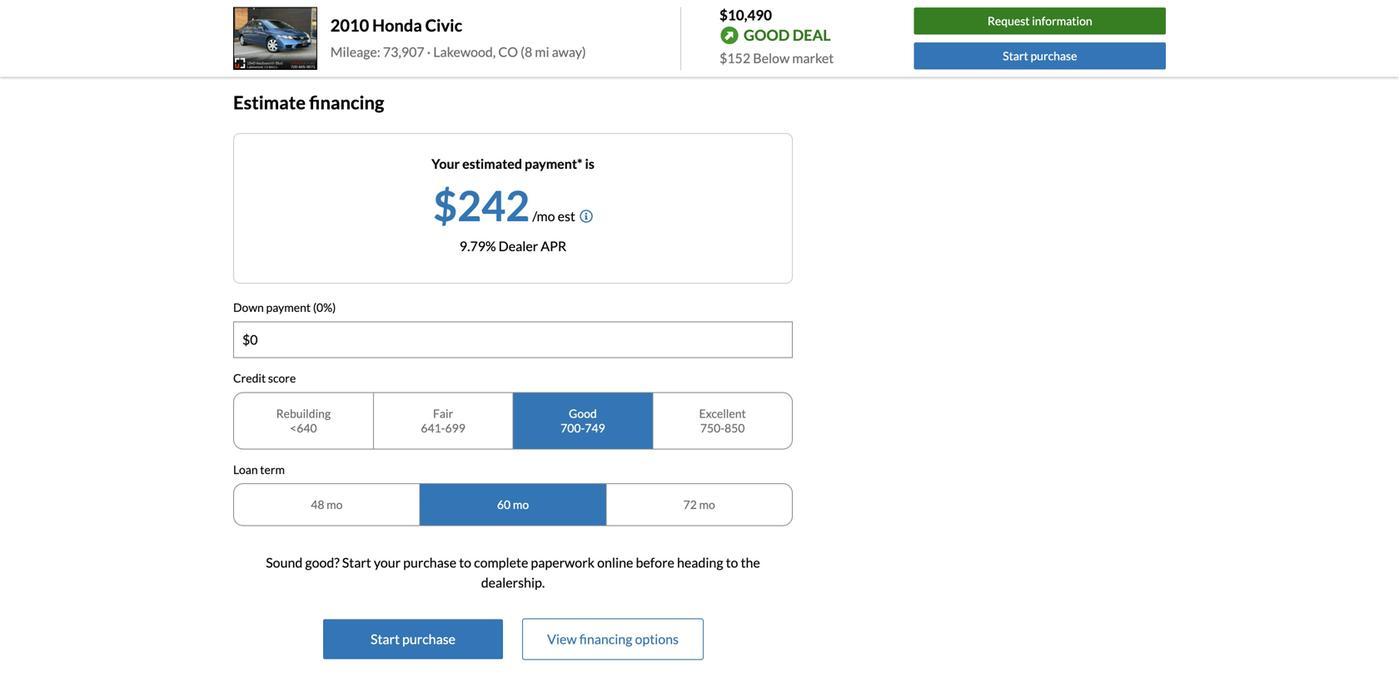 Task type: vqa. For each thing, say whether or not it's contained in the screenshot.
2020
no



Task type: locate. For each thing, give the bounding box(es) containing it.
start purchase button
[[914, 42, 1166, 69], [323, 620, 503, 660]]

1 vertical spatial purchase
[[403, 555, 456, 571]]

0 horizontal spatial start purchase
[[371, 632, 456, 648]]

48 mo
[[311, 498, 343, 512]]

0 horizontal spatial to
[[459, 555, 471, 571]]

1 horizontal spatial start purchase
[[1003, 49, 1077, 63]]

1 vertical spatial start purchase
[[371, 632, 456, 648]]

apr
[[541, 238, 566, 255]]

your
[[374, 555, 401, 571]]

2 vertical spatial purchase
[[402, 632, 456, 648]]

3 mo from the left
[[699, 498, 715, 512]]

$152 below market
[[720, 50, 834, 66]]

mo right 72
[[699, 498, 715, 512]]

to
[[459, 555, 471, 571], [726, 555, 738, 571]]

estimate
[[233, 91, 306, 113]]

rebuilding
[[276, 407, 331, 421]]

information
[[1032, 14, 1092, 28]]

72 mo
[[683, 498, 715, 512]]

good
[[569, 407, 597, 421]]

payment*
[[525, 156, 582, 172]]

your estimated payment* is
[[431, 156, 594, 172]]

2 mo from the left
[[513, 498, 529, 512]]

purchase inside sound good? start your purchase to complete paperwork online before heading to the dealership.
[[403, 555, 456, 571]]

financing down mileage:
[[309, 91, 384, 113]]

start down request
[[1003, 49, 1028, 63]]

mo right 48
[[327, 498, 343, 512]]

1 horizontal spatial start purchase button
[[914, 42, 1166, 69]]

<640
[[290, 421, 317, 435]]

for
[[492, 26, 507, 40]]

financing right view
[[579, 632, 632, 648]]

start purchase down your
[[371, 632, 456, 648]]

0 vertical spatial purchase
[[1030, 49, 1077, 63]]

700-
[[561, 421, 585, 435]]

60
[[497, 498, 511, 512]]

0 horizontal spatial mo
[[327, 498, 343, 512]]

$242
[[433, 180, 530, 230]]

financing for view
[[579, 632, 632, 648]]

civic
[[425, 15, 462, 35]]

dealership.
[[481, 575, 545, 591]]

0 horizontal spatial start purchase button
[[323, 620, 503, 660]]

loan term
[[233, 463, 285, 477]]

start purchase down request information button
[[1003, 49, 1077, 63]]

request
[[988, 14, 1030, 28]]

mi
[[535, 44, 549, 60]]

deal
[[793, 26, 831, 44]]

·
[[427, 44, 431, 60]]

9.79%
[[460, 238, 496, 255]]

purchase
[[1030, 49, 1077, 63], [403, 555, 456, 571], [402, 632, 456, 648]]

fair
[[433, 407, 453, 421]]

start purchase
[[1003, 49, 1077, 63], [371, 632, 456, 648]]

view
[[547, 632, 577, 648]]

financing inside button
[[579, 632, 632, 648]]

2010
[[330, 15, 369, 35]]

complete
[[474, 555, 528, 571]]

info circle image
[[579, 210, 593, 223]]

good
[[744, 26, 790, 44]]

dealer
[[499, 238, 538, 255]]

48
[[311, 498, 324, 512]]

to left complete
[[459, 555, 471, 571]]

request information button
[[914, 8, 1166, 35]]

vehicle.
[[530, 26, 569, 40]]

posted
[[387, 26, 422, 40]]

comprises
[[300, 26, 352, 40]]

2 to from the left
[[726, 555, 738, 571]]

start purchase button down request information button
[[914, 42, 1166, 69]]

1 horizontal spatial financing
[[579, 632, 632, 648]]

view financing options
[[547, 632, 679, 648]]

paperwork
[[531, 555, 595, 571]]

0 vertical spatial start purchase button
[[914, 42, 1166, 69]]

start left your
[[342, 555, 371, 571]]

1 vertical spatial financing
[[579, 632, 632, 648]]

1 horizontal spatial to
[[726, 555, 738, 571]]

financing
[[309, 91, 384, 113], [579, 632, 632, 648]]

0 horizontal spatial financing
[[309, 91, 384, 113]]

to left 'the'
[[726, 555, 738, 571]]

73,907
[[383, 44, 424, 60]]

market
[[792, 50, 834, 66]]

2 horizontal spatial mo
[[699, 498, 715, 512]]

1 vertical spatial start
[[342, 555, 371, 571]]

is
[[585, 156, 594, 172]]

estimated
[[462, 156, 522, 172]]

mo for 48 mo
[[327, 498, 343, 512]]

mo
[[327, 498, 343, 512], [513, 498, 529, 512], [699, 498, 715, 512]]

start
[[1003, 49, 1028, 63], [342, 555, 371, 571], [371, 632, 400, 648]]

start down your
[[371, 632, 400, 648]]

1 mo from the left
[[327, 498, 343, 512]]

start purchase button down your
[[323, 620, 503, 660]]

0 vertical spatial financing
[[309, 91, 384, 113]]

1 horizontal spatial mo
[[513, 498, 529, 512]]

term
[[260, 463, 285, 477]]

mo right 60
[[513, 498, 529, 512]]

60 mo
[[497, 498, 529, 512]]

2010 honda civic mileage: 73,907 · lakewood, co (8 mi away)
[[330, 15, 586, 60]]

mo for 72 mo
[[699, 498, 715, 512]]

this
[[509, 26, 528, 40]]

699
[[445, 421, 465, 435]]

1 vertical spatial start purchase button
[[323, 620, 503, 660]]

$10,490
[[720, 6, 772, 23]]



Task type: describe. For each thing, give the bounding box(es) containing it.
850
[[725, 421, 745, 435]]

co
[[498, 44, 518, 60]]

away)
[[552, 44, 586, 60]]

750-
[[700, 421, 725, 435]]

loan
[[233, 463, 258, 477]]

prices
[[354, 26, 385, 40]]

lakewood,
[[433, 44, 496, 60]]

credit
[[233, 371, 266, 386]]

mo for 60 mo
[[513, 498, 529, 512]]

request information
[[988, 14, 1092, 28]]

mileage:
[[330, 44, 380, 60]]

Down payment (0%) text field
[[234, 323, 792, 358]]

price
[[233, 26, 260, 40]]

fair 641-699
[[421, 407, 465, 435]]

price history comprises prices posted on cargurus for this vehicle.
[[233, 26, 569, 40]]

the
[[741, 555, 760, 571]]

0 vertical spatial start
[[1003, 49, 1028, 63]]

sound good? start your purchase to complete paperwork online before heading to the dealership.
[[266, 555, 760, 591]]

on
[[424, 26, 437, 40]]

financing for estimate
[[309, 91, 384, 113]]

72
[[683, 498, 697, 512]]

score
[[268, 371, 296, 386]]

estimate financing
[[233, 91, 384, 113]]

excellent 750-850
[[699, 407, 746, 435]]

payment
[[266, 301, 311, 315]]

before
[[636, 555, 674, 571]]

$242 /mo est
[[433, 180, 575, 230]]

rebuilding <640
[[276, 407, 331, 435]]

/mo
[[532, 208, 555, 225]]

641-
[[421, 421, 445, 435]]

heading
[[677, 555, 723, 571]]

(0%)
[[313, 301, 336, 315]]

credit score
[[233, 371, 296, 386]]

history
[[262, 26, 298, 40]]

start inside sound good? start your purchase to complete paperwork online before heading to the dealership.
[[342, 555, 371, 571]]

9.79% dealer apr
[[460, 238, 566, 255]]

online
[[597, 555, 633, 571]]

options
[[635, 632, 679, 648]]

good deal
[[744, 26, 831, 44]]

good?
[[305, 555, 340, 571]]

1 to from the left
[[459, 555, 471, 571]]

2010 honda civic image
[[233, 7, 317, 70]]

honda
[[372, 15, 422, 35]]

cargurus
[[440, 26, 489, 40]]

2 vertical spatial start
[[371, 632, 400, 648]]

below
[[753, 50, 790, 66]]

$152
[[720, 50, 750, 66]]

(8
[[521, 44, 532, 60]]

view financing options button
[[523, 620, 703, 660]]

0 vertical spatial start purchase
[[1003, 49, 1077, 63]]

good 700-749
[[561, 407, 605, 435]]

sound
[[266, 555, 303, 571]]

down payment (0%)
[[233, 301, 336, 315]]

your
[[431, 156, 460, 172]]

749
[[585, 421, 605, 435]]

excellent
[[699, 407, 746, 421]]

down
[[233, 301, 264, 315]]

est
[[558, 208, 575, 225]]



